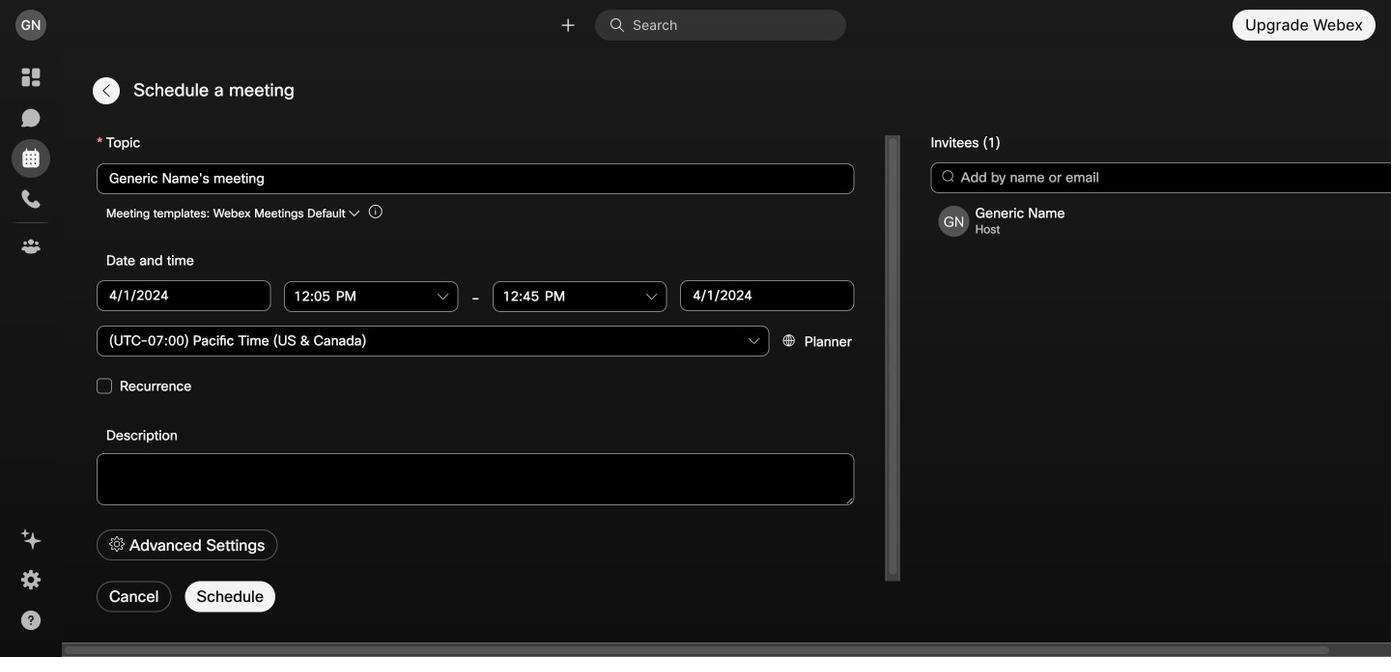 Task type: describe. For each thing, give the bounding box(es) containing it.
webex tab list
[[12, 58, 50, 266]]



Task type: locate. For each thing, give the bounding box(es) containing it.
navigation
[[0, 50, 62, 657]]



Task type: vqa. For each thing, say whether or not it's contained in the screenshot.
list item
no



